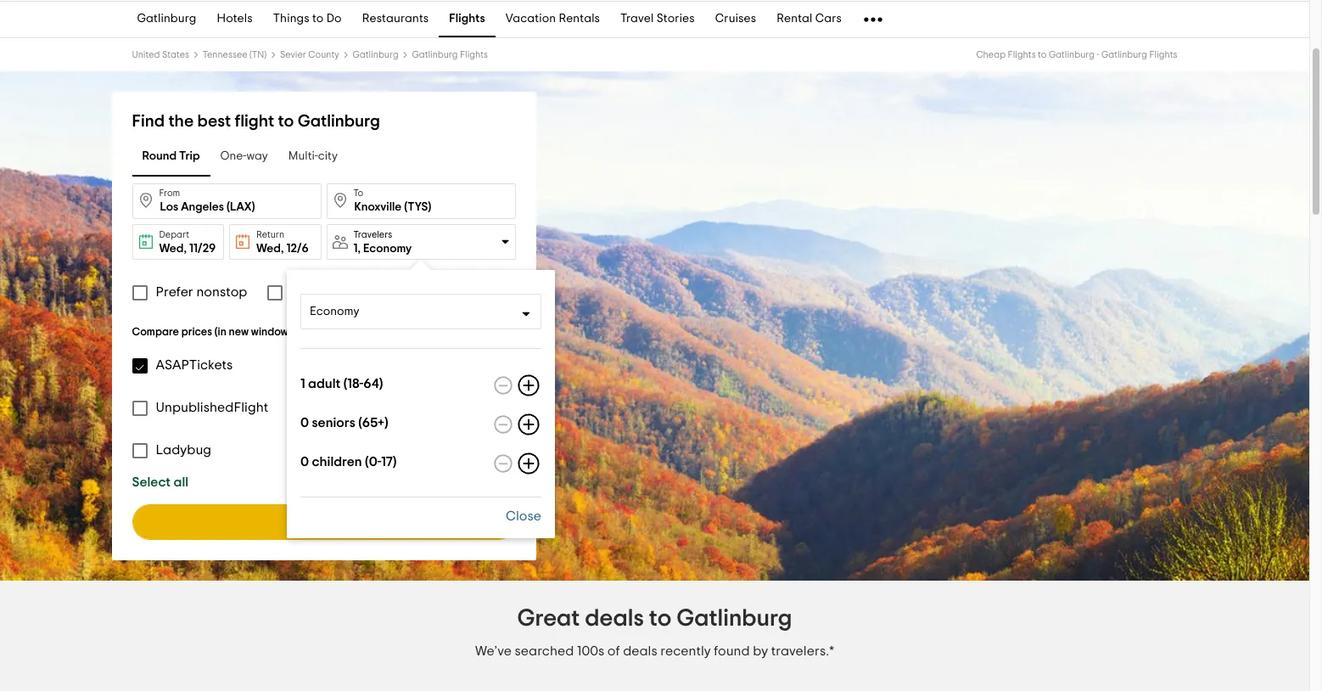 Task type: vqa. For each thing, say whether or not it's contained in the screenshot.
2nd 0 from the bottom
yes



Task type: describe. For each thing, give the bounding box(es) containing it.
select
[[132, 475, 171, 489]]

seniors
[[312, 416, 356, 430]]

round trip
[[142, 151, 200, 163]]

,
[[358, 242, 361, 254]]

great
[[517, 607, 580, 631]]

all
[[174, 475, 189, 489]]

gatlinburg up found
[[677, 607, 793, 631]]

rental
[[777, 13, 813, 25]]

things to do
[[273, 13, 342, 25]]

-
[[1097, 50, 1100, 59]]

flights up gatlinburg flights link
[[449, 13, 485, 25]]

wed, for wed, 11/29
[[159, 243, 187, 255]]

restaurants
[[362, 13, 429, 25]]

united states
[[132, 50, 189, 59]]

round
[[142, 151, 177, 163]]

to
[[354, 188, 364, 198]]

hotels
[[217, 13, 253, 25]]

compare prices (in new window)
[[132, 327, 292, 338]]

found
[[714, 644, 750, 658]]

way
[[247, 151, 268, 163]]

ladybug
[[156, 443, 212, 457]]

sponsored
[[304, 329, 346, 337]]

trip
[[179, 151, 200, 163]]

(tn)
[[250, 50, 267, 59]]

wed, for wed, 12/6
[[256, 243, 284, 255]]

12/6
[[286, 243, 309, 255]]

0 seniors (65+)
[[301, 416, 388, 430]]

things
[[273, 13, 310, 25]]

include
[[292, 285, 338, 299]]

recently
[[661, 644, 711, 658]]

cheap
[[977, 50, 1006, 59]]

window)
[[251, 327, 292, 338]]

rental cars link
[[767, 2, 853, 37]]

multi-city
[[289, 151, 338, 163]]

unpublishedflight
[[156, 401, 269, 414]]

united states link
[[132, 50, 189, 59]]

stories
[[657, 13, 695, 25]]

cruises
[[716, 13, 757, 25]]

travelers
[[354, 230, 393, 239]]

prefer
[[156, 285, 193, 299]]

flights right cheap
[[1008, 50, 1036, 59]]

gatlinburg left - at the right top of page
[[1049, 50, 1095, 59]]

to right cheap
[[1038, 50, 1047, 59]]

select all
[[132, 475, 189, 489]]

return
[[256, 230, 284, 239]]

states
[[162, 50, 189, 59]]

64)
[[364, 377, 383, 391]]

united
[[132, 50, 160, 59]]

prefer nonstop
[[156, 285, 247, 299]]

county
[[308, 50, 339, 59]]

gatlinburg flights link
[[412, 50, 488, 59]]

flight
[[235, 113, 274, 130]]

we've searched 100s of deals recently found by travelers.*
[[476, 644, 834, 658]]

0 for 0 children (0-17)
[[301, 455, 309, 469]]

nonstop
[[196, 285, 247, 299]]

travel
[[621, 13, 654, 25]]

1 vertical spatial deals
[[623, 644, 658, 658]]

great deals to gatlinburg
[[517, 607, 793, 631]]

restaurants link
[[352, 2, 439, 37]]

city
[[318, 151, 338, 163]]

flights down flights link
[[460, 50, 488, 59]]

0 horizontal spatial economy
[[310, 306, 360, 318]]

sevier
[[280, 50, 306, 59]]

rental cars
[[777, 13, 842, 25]]

gatlinburg down flights link
[[412, 50, 458, 59]]

to right flight
[[278, 113, 294, 130]]

do
[[327, 13, 342, 25]]

flightsearchdirect
[[348, 401, 464, 414]]

travel stories link
[[611, 2, 705, 37]]

the
[[168, 113, 194, 130]]

include nearby airports
[[292, 285, 438, 299]]

1 inside travelers 1 , economy
[[354, 242, 358, 254]]

multi-
[[289, 151, 318, 163]]

of
[[608, 644, 620, 658]]

find for find flights
[[290, 515, 317, 529]]

find the best flight to gatlinburg
[[132, 113, 380, 130]]

flights
[[320, 515, 357, 529]]

depart
[[159, 230, 189, 239]]

17)
[[381, 455, 397, 469]]

City or Airport text field
[[132, 183, 321, 219]]

1 vertical spatial 1
[[301, 377, 305, 391]]

best
[[197, 113, 231, 130]]



Task type: locate. For each thing, give the bounding box(es) containing it.
0 children (0-17)
[[301, 455, 397, 469]]

100s
[[577, 644, 605, 658]]

return wed, 12/6
[[256, 230, 309, 255]]

asaptickets
[[156, 358, 233, 372]]

wed, inside depart wed, 11/29
[[159, 243, 187, 255]]

1 horizontal spatial 1
[[354, 242, 358, 254]]

gatlinburg up city
[[298, 113, 380, 130]]

(65+)
[[358, 416, 388, 430]]

find left "the"
[[132, 113, 165, 130]]

we've
[[476, 644, 512, 658]]

1 horizontal spatial gatlinburg link
[[353, 50, 399, 59]]

travelers 1 , economy
[[354, 230, 412, 254]]

1 horizontal spatial wed,
[[256, 243, 284, 255]]

gatlinburg link up united states link
[[127, 2, 207, 37]]

economy
[[363, 242, 412, 254], [310, 306, 360, 318]]

0 left 'children'
[[301, 455, 309, 469]]

gatlinburg up united states
[[137, 13, 197, 25]]

0 vertical spatial find
[[132, 113, 165, 130]]

11/29
[[189, 243, 216, 255]]

cheap flights to gatlinburg - gatlinburg flights
[[977, 50, 1178, 59]]

gatlinburg link
[[127, 2, 207, 37], [353, 50, 399, 59]]

0 vertical spatial gatlinburg link
[[127, 2, 207, 37]]

economy down "travelers"
[[363, 242, 412, 254]]

1 adult (18-64)
[[301, 377, 383, 391]]

travel stories
[[621, 13, 695, 25]]

one-way
[[220, 151, 268, 163]]

close
[[506, 509, 542, 523]]

0 horizontal spatial 1
[[301, 377, 305, 391]]

rentals
[[559, 13, 600, 25]]

find inside button
[[290, 515, 317, 529]]

one-
[[220, 151, 247, 163]]

wed, down return
[[256, 243, 284, 255]]

wed,
[[159, 243, 187, 255], [256, 243, 284, 255]]

1 down "travelers"
[[354, 242, 358, 254]]

2 wed, from the left
[[256, 243, 284, 255]]

gatlinburg link down the restaurants link
[[353, 50, 399, 59]]

flights right - at the right top of page
[[1150, 50, 1178, 59]]

0 horizontal spatial wed,
[[159, 243, 187, 255]]

sevier county link
[[280, 50, 339, 59]]

gatlinburg right - at the right top of page
[[1102, 50, 1148, 59]]

(in
[[215, 327, 227, 338]]

to up the we've searched 100s of deals recently found by travelers.*
[[649, 607, 672, 631]]

0 horizontal spatial gatlinburg link
[[127, 2, 207, 37]]

children
[[312, 455, 362, 469]]

find flights
[[290, 515, 357, 529]]

cruises link
[[705, 2, 767, 37]]

to
[[312, 13, 324, 25], [1038, 50, 1047, 59], [278, 113, 294, 130], [649, 607, 672, 631]]

1 wed, from the left
[[159, 243, 187, 255]]

gatlinburg flights
[[412, 50, 488, 59]]

1 left adult
[[301, 377, 305, 391]]

1 vertical spatial 0
[[301, 455, 309, 469]]

vacation rentals link
[[496, 2, 611, 37]]

tennessee (tn)
[[203, 50, 267, 59]]

flights link
[[439, 2, 496, 37]]

compare
[[132, 327, 179, 338]]

0 vertical spatial 1
[[354, 242, 358, 254]]

economy up sponsored at the top left of the page
[[310, 306, 360, 318]]

0 vertical spatial 0
[[301, 416, 309, 430]]

0 left seniors
[[301, 416, 309, 430]]

1 horizontal spatial find
[[290, 515, 317, 529]]

wed, inside return wed, 12/6
[[256, 243, 284, 255]]

travelers.*
[[772, 644, 834, 658]]

gatlinburg
[[137, 13, 197, 25], [353, 50, 399, 59], [412, 50, 458, 59], [1049, 50, 1095, 59], [1102, 50, 1148, 59], [298, 113, 380, 130], [677, 607, 793, 631]]

0 horizontal spatial find
[[132, 113, 165, 130]]

(0-
[[365, 455, 381, 469]]

deals up of
[[585, 607, 644, 631]]

prices
[[181, 327, 212, 338]]

things to do link
[[263, 2, 352, 37]]

2 0 from the top
[[301, 455, 309, 469]]

sevier county
[[280, 50, 339, 59]]

find flights button
[[132, 504, 516, 540]]

cars
[[816, 13, 842, 25]]

City or Airport text field
[[326, 183, 516, 219]]

0 vertical spatial economy
[[363, 242, 412, 254]]

tennessee
[[203, 50, 248, 59]]

new
[[229, 327, 249, 338]]

to left do
[[312, 13, 324, 25]]

by
[[753, 644, 769, 658]]

find for find the best flight to gatlinburg
[[132, 113, 165, 130]]

airports
[[388, 285, 438, 299]]

1 vertical spatial gatlinburg link
[[353, 50, 399, 59]]

1 0 from the top
[[301, 416, 309, 430]]

0 vertical spatial deals
[[585, 607, 644, 631]]

find left flights at the bottom left of the page
[[290, 515, 317, 529]]

deals right of
[[623, 644, 658, 658]]

adult
[[308, 377, 341, 391]]

vacation rentals
[[506, 13, 600, 25]]

1 vertical spatial economy
[[310, 306, 360, 318]]

searched
[[515, 644, 574, 658]]

economy inside travelers 1 , economy
[[363, 242, 412, 254]]

1
[[354, 242, 358, 254], [301, 377, 305, 391]]

1 horizontal spatial economy
[[363, 242, 412, 254]]

vacation
[[506, 13, 556, 25]]

from
[[159, 188, 180, 198]]

flights
[[449, 13, 485, 25], [460, 50, 488, 59], [1008, 50, 1036, 59], [1150, 50, 1178, 59]]

0 for 0 seniors (65+)
[[301, 416, 309, 430]]

gatlinburg down the restaurants link
[[353, 50, 399, 59]]

tennessee (tn) link
[[203, 50, 267, 59]]

nearby
[[341, 285, 385, 299]]

wed, down depart
[[159, 243, 187, 255]]

1 vertical spatial find
[[290, 515, 317, 529]]

(18-
[[344, 377, 364, 391]]

deals
[[585, 607, 644, 631], [623, 644, 658, 658]]



